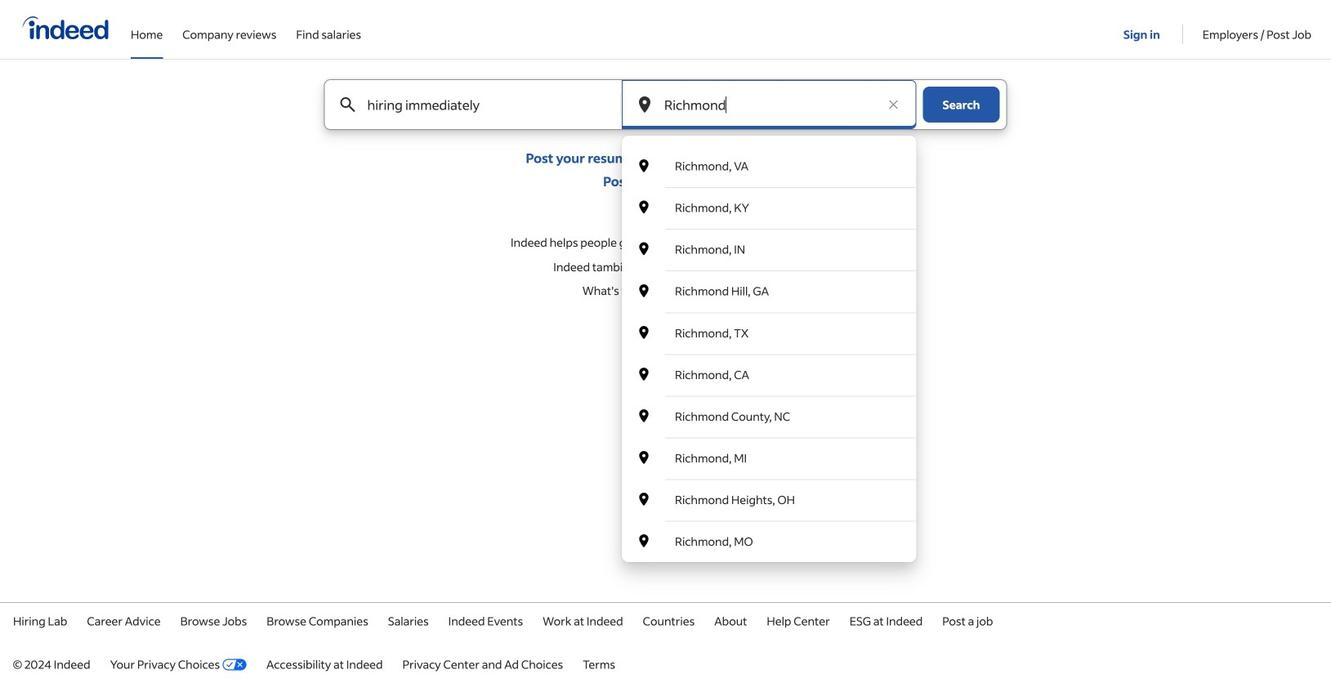 Task type: describe. For each thing, give the bounding box(es) containing it.
Edit location text field
[[661, 80, 877, 129]]

search suggestions list box
[[622, 145, 916, 562]]

clear location input image
[[885, 96, 902, 113]]



Task type: locate. For each thing, give the bounding box(es) containing it.
None search field
[[311, 79, 1020, 562]]

section
[[0, 226, 1331, 283]]

main content
[[0, 79, 1331, 562]]

search: Job title, keywords, or company text field
[[364, 80, 593, 129]]



Task type: vqa. For each thing, say whether or not it's contained in the screenshot.
30+
no



